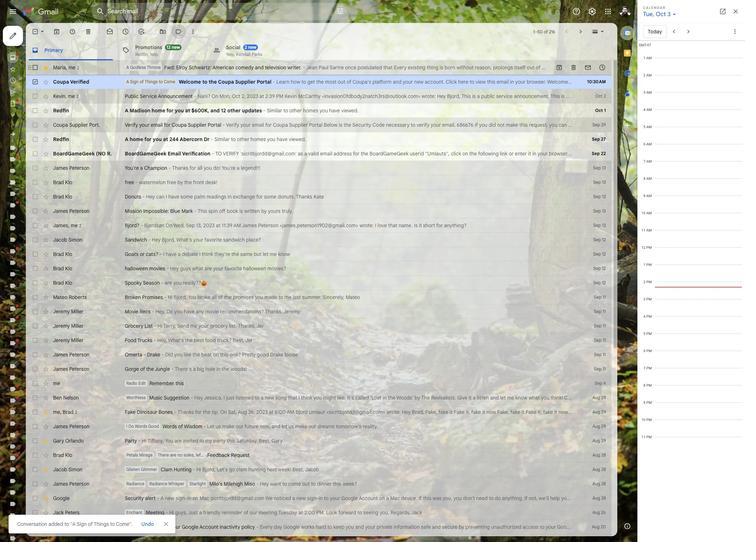 Task type: locate. For each thing, give the bounding box(es) containing it.
new
[[172, 44, 180, 50], [248, 44, 257, 50], [414, 79, 424, 85], [265, 394, 274, 401], [165, 495, 174, 501], [297, 495, 306, 501]]

0 vertical spatial 1
[[533, 29, 535, 34]]

4 13 from the top
[[602, 208, 606, 214]]

1 vertical spatial do
[[129, 424, 134, 429]]

0 vertical spatial jeremy miller
[[53, 308, 84, 315]]

things right the accounts
[[94, 521, 109, 527]]

1 29 from the top
[[602, 122, 606, 127]]

brad for halloween movies
[[53, 265, 64, 272]]

know left the think!
[[516, 394, 528, 401]]

0 horizontal spatial secure
[[442, 524, 458, 530]]

12 for are you ready??
[[602, 280, 606, 285]]

18 row from the top
[[26, 304, 612, 319]]

2 29 from the top
[[602, 395, 606, 400]]

2 horizontal spatial let
[[500, 394, 506, 401]]

simon for aug 28
[[68, 466, 82, 473]]

your down they're
[[213, 265, 223, 272]]

you right you,
[[454, 495, 462, 501]]

0 vertical spatial out
[[527, 64, 535, 71]]

2 halloween from the left
[[243, 265, 266, 272]]

jungle
[[155, 366, 170, 372]]

verified
[[70, 79, 89, 85]]

3 sep 12 from the top
[[594, 266, 606, 271]]

1 vertical spatial that
[[388, 222, 398, 229]]

0 horizontal spatial boardgamegeek
[[53, 150, 95, 157]]

brad klo for donuts - hey can i have some palm readings in exchange for some donuts. thanks kate
[[53, 193, 72, 200]]

2 horizontal spatial boardgamegeek
[[370, 150, 409, 157]]

coupa up test.
[[584, 79, 599, 85]]

12 for hey guys what are your favorite halloween movies?
[[602, 266, 606, 271]]

no
[[178, 452, 183, 458]]

- right movies
[[167, 265, 169, 272]]

that right love in the right top of the page
[[388, 222, 398, 229]]

6 sep 11 from the top
[[594, 366, 606, 372]]

0 vertical spatial know
[[278, 251, 290, 257]]

None checkbox
[[32, 28, 39, 35], [32, 64, 39, 71], [32, 93, 39, 100], [32, 107, 39, 114], [32, 121, 39, 129], [32, 150, 39, 157], [32, 164, 39, 172], [32, 179, 39, 186], [32, 207, 39, 215], [32, 222, 39, 229], [32, 265, 39, 272], [32, 294, 39, 301], [32, 308, 39, 315], [32, 337, 39, 344], [32, 380, 39, 387], [32, 394, 39, 401], [32, 437, 39, 444], [32, 495, 39, 502], [32, 28, 39, 35], [32, 64, 39, 71], [32, 93, 39, 100], [32, 107, 39, 114], [32, 121, 39, 129], [32, 150, 39, 157], [32, 164, 39, 172], [32, 179, 39, 186], [32, 207, 39, 215], [32, 222, 39, 229], [32, 265, 39, 272], [32, 294, 39, 301], [32, 308, 39, 315], [32, 337, 39, 344], [32, 380, 39, 387], [32, 394, 39, 401], [32, 437, 39, 444], [32, 495, 39, 502]]

kevin down coupa verified
[[53, 93, 65, 99]]

new left song
[[265, 394, 274, 401]]

- right bones
[[174, 409, 176, 415]]

3 sep 11 from the top
[[594, 323, 606, 328]]

1 vertical spatial hey,
[[157, 337, 167, 344]]

0 horizontal spatial some
[[181, 193, 193, 200]]

at left 11:39
[[216, 222, 221, 229]]

1 simon from the top
[[68, 237, 82, 243]]

0 horizontal spatial you're
[[125, 165, 139, 171]]

fake,
[[426, 409, 438, 415], [498, 409, 510, 415]]

thanks for 26,
[[178, 409, 194, 415]]

boardgamegeek for boardgamegeek (no r.
[[53, 150, 95, 157]]

words
[[163, 423, 177, 430], [135, 424, 147, 429]]

things inside a sign of things to come welcome to the coupa supplier portal - learn how to get the most out of coupa's platform and your new account. click here to view this email in your browser. welcome to the coupa supplier portal! as a valued supplier, we are excited to
[[145, 79, 158, 84]]

what
[[192, 265, 203, 272], [529, 394, 540, 401]]

let's
[[217, 466, 228, 473]]

public service announcement - nani? on mon, oct 2, 2023 at 2:39 pm kevin mccarthy <invasion0fdbody2natch3rs@outlook.com> wrote: hey bjord, this is a public service announcement. this is only a test. cheers, kevin
[[125, 93, 624, 99]]

kevin up a madison home for you at $600k, and 12 other updates - similar to other homes you have viewed. ‌ ‌ ‌ ‌ ‌ ‌ ‌ ‌ ‌ ‌ ‌ ‌ ‌ ‌ ‌ ‌ ‌ ‌ ‌ ‌ ‌ ‌ ‌ ‌ ‌ ‌ ‌ ‌ ‌ ‌ ‌ ‌ ‌ ‌ ‌ ‌ ‌ ‌ ‌ ‌ ‌ ‌ ‌ ‌ ‌ ‌ ‌ ‌ ‌ ‌ ‌ ‌ ‌ ‌ ‌ ‌ ‌ ‌ ‌ ‌ ‌ ‌ ‌ ‌ ‌ ‌ ‌ ‌ ‌ ‌ ‌ ‌ ‌ ‌ ‌ ‌ ‌ ‌ ‌ ‌ ‌
[[285, 93, 297, 99]]

3 11 from the top
[[603, 323, 606, 328]]

brad klo for goats or cats? - i have a debate i think they're the same but let me know
[[53, 251, 72, 257]]

1 horizontal spatial kevin
[[285, 93, 297, 99]]

0 horizontal spatial it,
[[466, 409, 470, 415]]

drake left the did
[[147, 351, 160, 358]]

sep 12 for halloween movies - hey guys what are your favorite halloween movies?
[[594, 266, 606, 271]]

and right now, on the left of page
[[272, 423, 280, 430]]

hey, for hey, what's the best food truck? best, jer
[[157, 337, 167, 344]]

for up wisdom
[[195, 409, 202, 415]]

service
[[497, 93, 513, 99]]

supplier down chance.
[[601, 79, 619, 85]]

,
[[66, 64, 67, 71], [65, 93, 67, 99], [68, 222, 69, 228], [60, 409, 61, 415]]

thanks, down "made"
[[265, 308, 283, 315]]

0 horizontal spatial wrote:
[[360, 222, 374, 229]]

1 mateo from the left
[[53, 294, 68, 300]]

miller for grocery list
[[71, 323, 84, 329]]

oct left 3,
[[632, 64, 641, 71]]

1 halloween from the left
[[125, 265, 148, 272]]

make down the sat,
[[222, 423, 235, 430]]

do inside i do words good words of wisdom - let us make our future now, and let us make our dreams tomorrow's reality.
[[129, 424, 134, 429]]

the left 'woods!'
[[222, 366, 229, 372]]

2 redfin from the top
[[53, 136, 69, 143]]

television
[[265, 64, 286, 71]]

miller for food trucks
[[71, 337, 84, 344]]

hey down bjørdsøn
[[152, 237, 161, 243]]

learn
[[277, 79, 290, 85]]

11:39
[[222, 222, 232, 229]]

and right $600k,
[[211, 107, 220, 114]]

1 vertical spatial what
[[529, 394, 540, 401]]

1 vertical spatial thanks,
[[238, 323, 256, 329]]

go
[[229, 466, 235, 473]]

1 jacob simon from the top
[[53, 237, 82, 243]]

sep for sandwich - hey bjord, what's your favorite sandwich place?
[[594, 237, 601, 242]]

your left private at the right bottom
[[365, 524, 376, 530]]

browser.
[[527, 79, 546, 85], [549, 150, 569, 157]]

get
[[308, 79, 315, 85]]

17 row from the top
[[26, 290, 612, 304]]

1 aug 28 from the top
[[593, 452, 606, 458]]

28 for milo's milehigh miso
[[602, 481, 606, 486]]

0 horizontal spatial do
[[129, 424, 134, 429]]

hey, right recs
[[156, 308, 165, 315]]

1 horizontal spatial mateo
[[346, 294, 360, 300]]

28
[[602, 452, 606, 458], [602, 467, 606, 472], [602, 481, 606, 486], [602, 495, 606, 501]]

the left same
[[232, 251, 239, 257]]

13 for <james.peterson1902@gmail.com>
[[602, 223, 606, 228]]

coupa down kevin , me 2
[[53, 122, 68, 128]]

brad klo for free - watermelon free by the front desk!
[[53, 179, 72, 186]]

28 row from the top
[[26, 448, 612, 462]]

at left "4:13"
[[660, 64, 664, 71]]

4
[[604, 380, 606, 386]]

settings image
[[588, 7, 597, 16]]

roberts
[[69, 294, 87, 300]]

0 vertical spatial viewed.
[[341, 107, 359, 114]]

row containing google accounts team
[[26, 520, 719, 534]]

starlight
[[190, 481, 206, 486]]

words inside i do words good words of wisdom - let us make our future now, and let us make our dreams tomorrow's reality.
[[135, 424, 147, 429]]

food trucks - hey, what's the best food truck? best, jer
[[125, 337, 253, 344]]

primary tab
[[26, 40, 116, 60]]

can
[[559, 122, 567, 128], [156, 193, 165, 200]]

jacob simon
[[53, 237, 82, 243], [53, 466, 82, 473]]

name.
[[399, 222, 413, 229]]

1 horizontal spatial am
[[287, 409, 294, 415]]

2 for maria
[[77, 65, 79, 70]]

1 sep 11 from the top
[[594, 294, 606, 300]]

for up 244
[[164, 122, 171, 128]]

to up the nani?
[[202, 79, 208, 85]]

boardgamegeek left userid
[[370, 150, 409, 157]]

peterson for 24th row from the bottom of the main content containing promotions
[[69, 208, 90, 214]]

1 28 from the top
[[602, 452, 606, 458]]

2 us from the left
[[289, 423, 294, 430]]

1 now from the left
[[487, 409, 496, 415]]

request
[[231, 452, 250, 458]]

what's down 'terry,'
[[168, 337, 184, 344]]

welcome down the elroy
[[179, 79, 201, 85]]

account left with
[[575, 524, 594, 530]]

wrote: left love in the right top of the page
[[360, 222, 374, 229]]

3 28 from the top
[[602, 481, 606, 486]]

aug 28 for clam hunting
[[593, 467, 606, 472]]

sincerely,
[[323, 294, 345, 300]]

dies
[[577, 64, 586, 71]]

in right 'lost
[[383, 394, 387, 401]]

0 vertical spatial redfin
[[53, 107, 69, 114]]

to right want
[[282, 481, 287, 487]]

with
[[595, 524, 605, 530]]

hi for meeting
[[169, 509, 174, 516]]

1 horizontal spatial verify
[[226, 122, 239, 128]]

the up brad,
[[421, 394, 430, 401]]

None checkbox
[[32, 78, 39, 85], [32, 136, 39, 143], [32, 193, 39, 200], [32, 236, 39, 243], [32, 251, 39, 258], [32, 279, 39, 286], [32, 322, 39, 330], [32, 351, 39, 358], [32, 365, 39, 373], [32, 408, 39, 416], [32, 423, 39, 430], [32, 452, 39, 459], [32, 466, 39, 473], [32, 480, 39, 487], [32, 509, 39, 516], [32, 78, 39, 85], [32, 136, 39, 143], [32, 193, 39, 200], [32, 236, 39, 243], [32, 251, 39, 258], [32, 279, 39, 286], [32, 322, 39, 330], [32, 351, 39, 358], [32, 365, 39, 373], [32, 408, 39, 416], [32, 423, 39, 430], [32, 452, 39, 459], [32, 466, 39, 473], [32, 480, 39, 487], [32, 509, 39, 516]]

1 horizontal spatial you're
[[222, 165, 236, 171]]

new inside promotions, 12 new messages, tab
[[172, 44, 180, 50]]

1 brad klo from the top
[[53, 179, 72, 186]]

1 vertical spatial favorite
[[225, 265, 242, 272]]

music
[[149, 394, 163, 401]]

1 horizontal spatial think
[[301, 394, 312, 401]]

11
[[603, 294, 606, 300], [603, 309, 606, 314], [603, 323, 606, 328], [603, 337, 606, 343], [603, 352, 606, 357], [603, 366, 606, 372]]

boardgamegeek for boardgamegeek email verification - to verify 'sicritbjordd@gmail.com' as a valid email address for the boardgamegeek userid "umlauts", click on the following link or enter it in your browser. https://boardgamegeek.com/
[[125, 150, 167, 157]]

jeremy miller for movie recs
[[53, 308, 84, 315]]

jack peters
[[53, 509, 80, 516]]

1 horizontal spatial radiance
[[149, 481, 167, 486]]

of right reminder in the left of the page
[[244, 509, 248, 516]]

row containing kevin
[[26, 89, 624, 103]]

google right day
[[283, 524, 300, 530]]

you're
[[125, 165, 139, 171], [222, 165, 236, 171]]

2:39
[[265, 93, 275, 99]]

halloween up spooky
[[125, 265, 148, 272]]

this left request,
[[520, 122, 528, 128]]

0 horizontal spatial gary
[[53, 438, 64, 444]]

add to tasks image
[[138, 28, 145, 35]]

2 inside tab
[[245, 44, 247, 50]]

sep 13 for truly.
[[594, 208, 606, 214]]

to inside a sign of things to come welcome to the coupa supplier portal - learn how to get the most out of coupa's platform and your new account. click here to view this email in your browser. welcome to the coupa supplier portal! as a valued supplier, we are excited to
[[159, 79, 163, 84]]

3 13 from the top
[[602, 194, 606, 199]]

and left dies
[[567, 64, 576, 71]]

let down 6:00
[[282, 423, 287, 430]]

14 row from the top
[[26, 247, 612, 261]]

donuts - hey can i have some palm readings in exchange for some donuts. thanks kate
[[125, 193, 324, 200]]

every
[[394, 64, 407, 71], [260, 524, 273, 530]]

29 for thanks for the tip. on sat, aug 26, 2023 at 6:00 am bjord umlaut <sicritbjordd@gmail.com> wrote: hey brad, fake, fake it fake it, fake it now fake, fake it fake it, fake it now the narrative of
[[602, 409, 606, 415]]

have up below
[[329, 107, 340, 114]]

30 row from the top
[[26, 477, 612, 491]]

pm right "4:13"
[[676, 64, 683, 71]]

klo for free - watermelon free by the front desk!
[[65, 179, 72, 186]]

0 vertical spatial favorite
[[205, 237, 222, 243]]

1 free from the left
[[125, 179, 134, 186]]

gary orlando
[[53, 438, 84, 444]]

klo
[[65, 179, 72, 186], [65, 193, 72, 200], [65, 251, 72, 257], [65, 265, 72, 272], [65, 280, 72, 286], [65, 452, 72, 458]]

thing
[[427, 64, 439, 71]]

1 horizontal spatial you
[[188, 294, 196, 300]]

sep 11
[[594, 294, 606, 300], [594, 309, 606, 314], [594, 323, 606, 328], [594, 337, 606, 343], [594, 352, 606, 357], [594, 366, 606, 372]]

0 horizontal spatial email.
[[442, 122, 456, 128]]

1 vertical spatial homes
[[251, 136, 266, 143]]

written
[[244, 208, 260, 214]]

a right noticed
[[293, 495, 295, 501]]

1 horizontal spatial boardgamegeek
[[125, 150, 167, 157]]

1 vertical spatial simon
[[68, 466, 82, 473]]

row containing jack peters
[[26, 505, 612, 520]]

sep for goats or cats? - i have a debate i think they're the same but let me know
[[594, 251, 601, 257]]

same
[[240, 251, 253, 257]]

jacob simon for sep 12
[[53, 237, 82, 243]]

1 vertical spatial sign
[[77, 521, 87, 527]]

🎃 image
[[201, 280, 207, 286]]

main content
[[26, 23, 746, 542]]

13 for truly.
[[602, 208, 606, 214]]

words left good
[[135, 424, 147, 429]]

kendall
[[236, 52, 251, 57]]

2 horizontal spatial this
[[551, 93, 560, 99]]

1 fake, from the left
[[426, 409, 438, 415]]

3 boardgamegeek from the left
[[370, 150, 409, 157]]

for down verification on the top
[[190, 165, 196, 171]]

<mariaaawill
[[718, 64, 746, 71]]

<sicritbjordd@gmail.com>
[[326, 409, 385, 415]]

portal up dr
[[208, 122, 221, 128]]

2 sep 12 from the top
[[594, 251, 606, 257]]

peterson for 13th row from the bottom
[[69, 366, 90, 372]]

security
[[353, 122, 372, 128], [125, 495, 144, 501]]

verify up verify
[[226, 122, 239, 128]]

0 horizontal spatial every
[[260, 524, 273, 530]]

1 horizontal spatial thanks,
[[265, 308, 283, 315]]

alert
[[9, 17, 626, 533]]

2 inside maria , me 2
[[77, 65, 79, 70]]

petals mirage
[[126, 452, 153, 458]]

2 horizontal spatial fake
[[526, 409, 537, 415]]

it
[[528, 150, 531, 157], [419, 222, 422, 229], [469, 394, 472, 401], [450, 409, 453, 415], [483, 409, 486, 415], [522, 409, 525, 415], [555, 409, 558, 415]]

1 horizontal spatial it,
[[538, 409, 542, 415]]

6 11 from the top
[[603, 366, 606, 372]]

a left public
[[477, 93, 480, 99]]

what's for hey,
[[168, 337, 184, 344]]

1 gary from the left
[[53, 438, 64, 444]]

0 horizontal spatial halloween
[[125, 265, 148, 272]]

the left best
[[185, 337, 193, 344]]

ben
[[53, 394, 62, 401]]

spend
[[646, 122, 661, 128]]

2 boardgamegeek from the left
[[125, 150, 167, 157]]

0 vertical spatial can
[[559, 122, 567, 128]]

11 for one?
[[603, 352, 606, 357]]

if right device.
[[419, 495, 422, 501]]

a inside a sign of things to come welcome to the coupa supplier portal - learn how to get the most out of coupa's platform and your new account. click here to view this email in your browser. welcome to the coupa supplier portal! as a valued supplier, we are excited to
[[126, 79, 129, 84]]

2 welcome from the left
[[548, 79, 568, 85]]

side panel section
[[618, 23, 638, 536]]

jacob
[[53, 237, 67, 243], [53, 466, 67, 473], [305, 466, 319, 473]]

1 horizontal spatial the
[[569, 409, 578, 415]]

what's for bjord,
[[176, 237, 192, 243]]

2 fake from the left
[[472, 409, 481, 415]]

1 vertical spatial what's
[[168, 337, 184, 344]]

now
[[487, 409, 496, 415], [559, 409, 568, 415]]

thanks for legend!!!
[[172, 165, 188, 171]]

26 row from the top
[[26, 419, 612, 434]]

jeremy miller for grocery list
[[53, 323, 84, 329]]

a left legend!!!
[[237, 165, 240, 171]]

1 jeremy miller from the top
[[53, 308, 84, 315]]

- right suggestion
[[191, 394, 193, 401]]

hi for list
[[158, 323, 162, 329]]

2 28 from the top
[[602, 467, 606, 472]]

sep 12 for goats or cats? - i have a debate i think they're the same but let me know
[[594, 251, 606, 257]]

all
[[197, 165, 203, 171], [212, 294, 217, 300]]

in up pm.
[[319, 495, 323, 501]]

to right "made"
[[279, 294, 283, 300]]

announcement.
[[514, 93, 550, 99]]

24 row from the top
[[26, 391, 612, 405]]

don't
[[463, 495, 475, 501]]

halloween
[[125, 265, 148, 272], [243, 265, 266, 272]]

2 inside kevin , me 2
[[76, 94, 79, 99]]

similar down 2:39
[[267, 107, 282, 114]]

23 row from the top
[[26, 376, 612, 391]]

2 inside james , me 2
[[79, 223, 81, 228]]

12 row from the top
[[26, 218, 612, 233]]

1 aug 29 from the top
[[593, 395, 606, 400]]

1 inside row
[[604, 108, 606, 113]]

radio
[[126, 380, 137, 386]]

3 aug 28 from the top
[[593, 481, 606, 486]]

- right 'season'
[[161, 280, 163, 286]]

you right the keeping
[[711, 524, 719, 530]]

every left existing
[[394, 64, 407, 71]]

1 vertical spatial wrote:
[[360, 222, 374, 229]]

0 vertical spatial wrote:
[[422, 93, 436, 99]]

3 jeremy miller from the top
[[53, 337, 84, 344]]

2 brad klo from the top
[[53, 193, 72, 200]]

0 horizontal spatial the
[[421, 394, 430, 401]]

simon for sep 12
[[68, 237, 82, 243]]

james peterson for you're a champion
[[53, 165, 90, 171]]

sep 11 for woods!
[[594, 366, 606, 372]]

1 redfin from the top
[[53, 107, 69, 114]]

4 aug 29 from the top
[[593, 438, 606, 443]]

aug 28 for feedback request
[[593, 452, 606, 458]]

kevin , me 2
[[53, 93, 79, 99]]

what's
[[176, 237, 192, 243], [168, 337, 184, 344]]

new down existing
[[414, 79, 424, 85]]

the left promises
[[224, 294, 232, 300]]

jacob down gary orlando
[[53, 466, 67, 473]]

miller
[[71, 308, 84, 315], [71, 323, 84, 329], [71, 337, 84, 344]]

tab list
[[618, 23, 638, 516], [26, 40, 618, 60]]

1 horizontal spatial similar
[[267, 107, 282, 114]]

row containing mateo roberts
[[26, 290, 612, 304]]

coupa verified
[[53, 79, 89, 85]]

or right link in the right of the page
[[509, 150, 514, 157]]

and down parks
[[255, 64, 264, 71]]

1 horizontal spatial 1
[[604, 108, 606, 113]]

0 horizontal spatial fake,
[[426, 409, 438, 415]]

your down any
[[199, 323, 209, 329]]

2 klo from the top
[[65, 193, 72, 200]]

1 horizontal spatial free
[[167, 179, 176, 186]]

2 miller from the top
[[71, 323, 84, 329]]

email down updates
[[252, 122, 264, 128]]

free - watermelon free by the front desk!
[[125, 179, 218, 186]]

mateo
[[53, 294, 68, 300], [346, 294, 360, 300]]

james peterson for gorge of the jungle
[[53, 366, 90, 372]]

portal left below
[[309, 122, 323, 128]]

0 horizontal spatial know
[[278, 251, 290, 257]]

james
[[53, 165, 68, 171], [53, 208, 68, 214], [53, 222, 68, 228], [242, 222, 257, 229], [53, 351, 68, 358], [53, 366, 68, 372], [53, 423, 68, 430], [53, 481, 68, 487]]

i up party
[[126, 424, 127, 429]]

i right debate
[[199, 251, 201, 257]]

gary left orlando
[[53, 438, 64, 444]]

5 13 from the top
[[602, 223, 606, 228]]

0 vertical spatial similar
[[267, 107, 282, 114]]

delete image
[[85, 28, 92, 35]]

row
[[26, 60, 746, 75], [26, 75, 723, 89], [26, 89, 624, 103], [26, 103, 612, 118], [26, 118, 661, 132], [26, 132, 612, 146], [26, 146, 636, 161], [26, 161, 612, 175], [26, 175, 612, 190], [26, 190, 612, 204], [26, 204, 612, 218], [26, 218, 612, 233], [26, 233, 612, 247], [26, 247, 612, 261], [26, 261, 612, 276], [26, 276, 612, 290], [26, 290, 612, 304], [26, 304, 612, 319], [26, 319, 612, 333], [26, 333, 612, 347], [26, 347, 612, 362], [26, 362, 612, 376], [26, 376, 612, 391], [26, 391, 612, 405], [26, 405, 612, 419], [26, 419, 612, 434], [26, 434, 612, 448], [26, 448, 612, 462], [26, 462, 612, 477], [26, 477, 612, 491], [26, 491, 612, 505], [26, 505, 612, 520], [26, 520, 719, 534], [26, 534, 612, 542]]

1 horizontal spatial favorite
[[225, 265, 242, 272]]

1 left 50
[[533, 29, 535, 34]]

snooze image
[[122, 28, 129, 35]]

that for postulated
[[384, 64, 393, 71]]

2 11 from the top
[[603, 309, 606, 314]]

blue
[[170, 208, 180, 214]]

tab list containing promotions
[[26, 40, 618, 60]]

toggle split pane mode image
[[592, 28, 599, 35]]

jeremy
[[53, 308, 70, 315], [284, 308, 300, 315], [53, 323, 70, 329], [53, 337, 70, 344]]

28 for feedback request
[[602, 452, 606, 458]]

1 some from the left
[[181, 193, 193, 200]]

following
[[478, 150, 499, 157]]

jeremy for movie recs - hey, do you have any movie recommendations? thanks, jeremy
[[53, 308, 70, 315]]

2 aug 28 from the top
[[593, 467, 606, 472]]

1 radiance from the left
[[126, 481, 144, 486]]

navigation
[[0, 23, 86, 542]]

a inside a godless throne fwd: elroy schwartz: american comedy and television writer. - jean paul sartre once postulated that every existing thing is born without reason, prolongs itself out of weakness, and dies by chance. on tue, oct 3, 2023 at 4:13 pm maria williams <mariaaawill
[[126, 65, 129, 70]]

valid
[[309, 150, 319, 157]]

email
[[168, 150, 181, 157]]

3 klo from the top
[[65, 251, 72, 257]]

11 for jeremy
[[603, 309, 606, 314]]

1 james peterson from the top
[[53, 165, 90, 171]]

50
[[538, 29, 543, 34]]

0 horizontal spatial pm
[[276, 93, 284, 99]]

0 vertical spatial thanks,
[[265, 308, 283, 315]]

move to image
[[159, 28, 167, 35]]

1 vertical spatial jeremy miller
[[53, 323, 84, 329]]

our down guys,
[[173, 524, 181, 530]]

1 vertical spatial viewed.
[[289, 136, 306, 143]]

1 horizontal spatial jack
[[412, 509, 423, 516]]

row containing james
[[26, 218, 612, 233]]

0 vertical spatial secure
[[571, 495, 587, 501]]

- right party
[[138, 438, 141, 444]]

of down "godless"
[[140, 79, 144, 84]]

4 fake from the left
[[544, 409, 553, 415]]

woods'
[[397, 394, 414, 401]]

on left tue,
[[614, 64, 621, 71]]

1 boardgamegeek from the left
[[53, 150, 95, 157]]

3 aug 29 from the top
[[593, 424, 606, 429]]

2 radiance from the left
[[149, 481, 167, 486]]

1 horizontal spatial welcome
[[548, 79, 568, 85]]

jeremy for food trucks - hey, what's the best food truck? best, jer
[[53, 337, 70, 344]]

7 row from the top
[[26, 146, 636, 161]]

to
[[202, 79, 208, 85], [302, 79, 306, 85], [470, 79, 475, 85], [570, 79, 574, 85], [719, 79, 723, 85], [159, 79, 163, 84], [284, 107, 288, 114], [411, 122, 416, 128], [231, 136, 236, 143], [279, 294, 283, 300], [255, 394, 260, 401], [200, 438, 204, 444], [282, 481, 287, 487], [311, 481, 316, 487], [324, 495, 329, 501], [489, 495, 494, 501], [358, 509, 362, 516], [64, 521, 69, 527], [110, 521, 115, 527], [328, 524, 332, 530], [540, 524, 545, 530]]

think up halloween movies - hey guys what are your favorite halloween movies?
[[202, 251, 213, 257]]

row containing maria
[[26, 60, 746, 75]]

bjord,
[[447, 93, 461, 99], [162, 237, 175, 243], [174, 294, 187, 300], [202, 466, 216, 473]]

11 for woods!
[[603, 366, 606, 372]]

3 brad klo from the top
[[53, 251, 72, 257]]

sep for grocery list - hi terry, send me your grocery list. thanks, jer
[[594, 323, 602, 328]]

5 row from the top
[[26, 118, 661, 132]]

31 row from the top
[[26, 491, 612, 505]]

wisdom
[[184, 423, 202, 430]]

3 sep 13 from the top
[[594, 194, 606, 199]]

radiance
[[126, 481, 144, 486], [149, 481, 167, 486]]

to left seeing
[[358, 509, 362, 516]]

might
[[323, 394, 336, 401]]

"umlauts",
[[426, 150, 450, 157]]

boardgamegeek (no r.
[[53, 150, 112, 157]]

policy
[[242, 524, 255, 530]]

2 jacob simon from the top
[[53, 466, 82, 473]]

supplier down $600k,
[[188, 122, 207, 128]]

toolbar
[[552, 64, 610, 71]]

sep 11 for one?
[[594, 352, 606, 357]]

1 horizontal spatial some
[[264, 193, 277, 200]]

sep for bjord? - bjørdsøn on wed, sep 13, 2023 at 11:39 am james peterson <james.peterson1902@gmail.com> wrote: i love that name. is it short for anything?
[[594, 223, 601, 228]]

0 horizontal spatial fake
[[125, 409, 136, 415]]

aug 29 for gary orlando
[[593, 438, 606, 443]]

radiance for radiance whisper
[[149, 481, 167, 486]]

miller for movie recs
[[71, 308, 84, 315]]

sep 22
[[592, 151, 606, 156]]

- right recs
[[152, 308, 154, 315]]

new inside social, 2 new messages, tab
[[248, 44, 257, 50]]

0 horizontal spatial similar
[[215, 136, 230, 143]]

0 horizontal spatial sign
[[77, 521, 87, 527]]

5 11 from the top
[[603, 352, 606, 357]]

works
[[301, 524, 315, 530]]

0 horizontal spatial can
[[156, 193, 165, 200]]

2 email. from the left
[[594, 122, 607, 128]]

i left just
[[224, 394, 225, 401]]

1 horizontal spatial fake
[[454, 409, 465, 415]]

5 james peterson from the top
[[53, 423, 90, 430]]

1 horizontal spatial now
[[559, 409, 568, 415]]

0 vertical spatial what's
[[176, 237, 192, 243]]

sign inside a sign of things to come welcome to the coupa supplier portal - learn how to get the most out of coupa's platform and your new account. click here to view this email in your browser. welcome to the coupa supplier portal! as a valued supplier, we are excited to
[[130, 79, 139, 84]]

coupa up a home for you at 244 abercorn dr - similar to other homes you have viewed. ‌ ‌ ‌ ‌ ‌ ‌ ‌ ‌ ‌ ‌ ‌ ‌ ‌ ‌ ‌ ‌ ‌ ‌ ‌ ‌ ‌ ‌ ‌ ‌ ‌ ‌ ‌ ‌ ‌ ‌ ‌ ‌ ‌ ‌ ‌ ‌ ‌ ‌ ‌ ‌ ‌ ‌ ‌ ‌ ‌ ‌ ‌ ‌ ‌ ‌ ‌ ‌ ‌ ‌ ‌ ‌ ‌ ‌ ‌ ‌ ‌ ‌ ‌ ‌ ‌ ‌ ‌ ‌ ‌ ‌ ‌ ‌ ‌ ‌ ‌ ‌ ‌ ‌ ‌ ‌ ‌ on the top of page
[[273, 122, 288, 128]]

radiance down glisten
[[126, 481, 144, 486]]

3 fake from the left
[[511, 409, 521, 415]]

without
[[457, 64, 474, 71]]

sep for verify your email for coupa supplier portal - verify your email for coupa supplier portal below is the security code necessary to verify your email. 686676 if you did not make this request, you can ignore this email. coupa business spend
[[593, 122, 600, 127]]

jeremy for grocery list - hi terry, send me your grocery list. thanks, jer
[[53, 323, 70, 329]]

regards,
[[391, 509, 411, 516]]

1 horizontal spatial this
[[462, 93, 471, 99]]

request,
[[529, 122, 548, 128]]

1 13 from the top
[[602, 165, 606, 170]]

1 horizontal spatial do
[[167, 308, 173, 315]]

invited
[[183, 438, 198, 444]]

1 horizontal spatial best,
[[259, 438, 271, 444]]

sandwich
[[125, 237, 147, 243]]

made
[[265, 294, 277, 300]]

report spam image
[[69, 28, 76, 35]]

glimmer
[[141, 467, 157, 472]]

None search field
[[92, 3, 350, 20]]

5 29 from the top
[[602, 438, 606, 443]]

2 inside me , brad 2
[[75, 409, 77, 415]]

0 vertical spatial what
[[192, 265, 203, 272]]

0 horizontal spatial jer
[[245, 337, 253, 344]]

1 vertical spatial browser.
[[549, 150, 569, 157]]



Task type: vqa. For each thing, say whether or not it's contained in the screenshot.


Task type: describe. For each thing, give the bounding box(es) containing it.
, for kevin
[[65, 93, 67, 99]]

sep 13 for <james.peterson1902@gmail.com>
[[594, 223, 606, 228]]

hunting
[[249, 466, 266, 473]]

0 horizontal spatial let
[[263, 251, 269, 257]]

postulated
[[358, 64, 382, 71]]

social, 2 new messages, tab
[[207, 40, 298, 60]]

sep for a home for you at 244 abercorn dr - similar to other homes you have viewed. ‌ ‌ ‌ ‌ ‌ ‌ ‌ ‌ ‌ ‌ ‌ ‌ ‌ ‌ ‌ ‌ ‌ ‌ ‌ ‌ ‌ ‌ ‌ ‌ ‌ ‌ ‌ ‌ ‌ ‌ ‌ ‌ ‌ ‌ ‌ ‌ ‌ ‌ ‌ ‌ ‌ ‌ ‌ ‌ ‌ ‌ ‌ ‌ ‌ ‌ ‌ ‌ ‌ ‌ ‌ ‌ ‌ ‌ ‌ ‌ ‌ ‌ ‌ ‌ ‌ ‌ ‌ ‌ ‌ ‌ ‌ ‌ ‌ ‌ ‌ ‌ ‌ ‌ ‌ ‌ ‌
[[592, 136, 600, 142]]

2 horizontal spatial kevin
[[611, 93, 624, 99]]

1 you're from the left
[[125, 165, 139, 171]]

sep 12 for sandwich - hey bjord, what's your favorite sandwich place?
[[594, 237, 606, 242]]

there
[[158, 452, 169, 458]]

1 drake from the left
[[147, 351, 160, 358]]

1 vertical spatial think
[[301, 394, 312, 401]]

hey, for hey, do you have any movie recommendations? thanks, jeremy
[[156, 308, 165, 315]]

you're a champion - thanks for all you do! you're a legend!!!
[[125, 165, 260, 171]]

undo link
[[139, 518, 157, 531]]

- left let
[[204, 423, 206, 430]]

a right only
[[577, 93, 580, 99]]

redfin for a madison home for you at $600k, and 12 other updates - similar to other homes you have viewed. ‌ ‌ ‌ ‌ ‌ ‌ ‌ ‌ ‌ ‌ ‌ ‌ ‌ ‌ ‌ ‌ ‌ ‌ ‌ ‌ ‌ ‌ ‌ ‌ ‌ ‌ ‌ ‌ ‌ ‌ ‌ ‌ ‌ ‌ ‌ ‌ ‌ ‌ ‌ ‌ ‌ ‌ ‌ ‌ ‌ ‌ ‌ ‌ ‌ ‌ ‌ ‌ ‌ ‌ ‌ ‌ ‌ ‌ ‌ ‌ ‌ ‌ ‌ ‌ ‌ ‌ ‌ ‌ ‌ ‌ ‌ ‌ ‌ ‌ ‌ ‌ ‌ ‌ ‌ ‌ ‌
[[53, 107, 69, 114]]

jacob simon for aug 28
[[53, 466, 82, 473]]

to right the listened
[[255, 394, 260, 401]]

peterson for 27th row from the bottom
[[69, 165, 90, 171]]

soles,
[[184, 452, 195, 458]]

0 vertical spatial every
[[394, 64, 407, 71]]

1 vertical spatial know
[[516, 394, 528, 401]]

1 vertical spatial best,
[[259, 438, 271, 444]]

advanced search options image
[[333, 4, 347, 18]]

main content containing promotions
[[26, 23, 746, 542]]

donuts.
[[278, 193, 295, 200]]

0 horizontal spatial think
[[202, 251, 213, 257]]

1 vertical spatial let
[[500, 394, 506, 401]]

29 for hi tiffany, you are invited to my party this saturday. best, gary
[[602, 438, 606, 443]]

redfin for a home for you at 244 abercorn dr - similar to other homes you have viewed. ‌ ‌ ‌ ‌ ‌ ‌ ‌ ‌ ‌ ‌ ‌ ‌ ‌ ‌ ‌ ‌ ‌ ‌ ‌ ‌ ‌ ‌ ‌ ‌ ‌ ‌ ‌ ‌ ‌ ‌ ‌ ‌ ‌ ‌ ‌ ‌ ‌ ‌ ‌ ‌ ‌ ‌ ‌ ‌ ‌ ‌ ‌ ‌ ‌ ‌ ‌ ‌ ‌ ‌ ‌ ‌ ‌ ‌ ‌ ‌ ‌ ‌ ‌ ‌ ‌ ‌ ‌ ‌ ‌ ‌ ‌ ‌ ‌ ‌ ‌ ‌ ‌ ‌ ‌ ‌ ‌
[[53, 136, 69, 143]]

umlaut
[[309, 409, 325, 415]]

main menu image
[[9, 7, 17, 16]]

0 horizontal spatial what
[[192, 265, 203, 272]]

sep 11 for you
[[594, 294, 606, 300]]

to left get
[[302, 79, 306, 85]]

did
[[489, 122, 496, 128]]

madison
[[130, 107, 150, 114]]

party
[[213, 438, 226, 444]]

glisten glimmer clam hunting - hi bjord, let's go clam hunting next week! best, jacob
[[126, 466, 319, 473]]

existing
[[408, 64, 426, 71]]

redfin, yelp
[[135, 52, 158, 57]]

0 horizontal spatial this
[[198, 208, 207, 214]]

0 horizontal spatial or
[[140, 251, 145, 257]]

1 horizontal spatial or
[[509, 150, 514, 157]]

2 sign- from the left
[[307, 495, 319, 501]]

sep for boardgamegeek email verification - to verify 'sicritbjordd@gmail.com' as a valid email address for the boardgamegeek userid "umlauts", click on the following link or enter it in your browser. https://boardgamegeek.com/
[[592, 151, 600, 156]]

oct left 2,
[[232, 93, 240, 99]]

0 vertical spatial home
[[152, 107, 165, 114]]

born
[[445, 64, 456, 71]]

1 verify from the left
[[125, 122, 138, 128]]

you left did
[[479, 122, 488, 128]]

row containing google
[[26, 491, 612, 505]]

peterson for 30th row from the top of the main content containing promotions
[[69, 481, 90, 487]]

aug 29 for james peterson
[[593, 424, 606, 429]]

the left jungle
[[146, 366, 154, 372]]

the down dies
[[576, 79, 583, 85]]

the right address
[[361, 150, 369, 157]]

0 horizontal spatial kevin
[[53, 93, 65, 99]]

12 for i have a debate i think they're the same but let me know
[[602, 251, 606, 257]]

19 row from the top
[[26, 319, 612, 333]]

1 horizontal spatial secure
[[571, 495, 587, 501]]

1 vertical spatial am
[[287, 409, 294, 415]]

on left mon,
[[212, 93, 218, 99]]

0 vertical spatial all
[[197, 165, 203, 171]]

1 horizontal spatial what
[[529, 394, 540, 401]]

day
[[274, 524, 282, 530]]

you left do!
[[204, 165, 212, 171]]

, for maria
[[66, 64, 67, 71]]

2 vertical spatial best,
[[293, 466, 304, 473]]

2 some from the left
[[264, 193, 277, 200]]

row containing ben nelson
[[26, 391, 612, 405]]

on left 'wed,'
[[166, 222, 172, 229]]

a for a home for you at 244 abercorn dr - similar to other homes you have viewed. ‌ ‌ ‌ ‌ ‌ ‌ ‌ ‌ ‌ ‌ ‌ ‌ ‌ ‌ ‌ ‌ ‌ ‌ ‌ ‌ ‌ ‌ ‌ ‌ ‌ ‌ ‌ ‌ ‌ ‌ ‌ ‌ ‌ ‌ ‌ ‌ ‌ ‌ ‌ ‌ ‌ ‌ ‌ ‌ ‌ ‌ ‌ ‌ ‌ ‌ ‌ ‌ ‌ ‌ ‌ ‌ ‌ ‌ ‌ ‌ ‌ ‌ ‌ ‌ ‌ ‌ ‌ ‌ ‌ ‌ ‌ ‌ ‌ ‌ ‌ ‌ ‌ ‌ ‌ ‌ ‌
[[125, 136, 128, 143]]

suggestion
[[164, 394, 190, 401]]

row containing boardgamegeek (no r.
[[26, 146, 636, 161]]

sep for omerta - drake - did you like the beat on this one? pretty good drake loosie
[[594, 352, 602, 357]]

a madison home for you at $600k, and 12 other updates - similar to other homes you have viewed. ‌ ‌ ‌ ‌ ‌ ‌ ‌ ‌ ‌ ‌ ‌ ‌ ‌ ‌ ‌ ‌ ‌ ‌ ‌ ‌ ‌ ‌ ‌ ‌ ‌ ‌ ‌ ‌ ‌ ‌ ‌ ‌ ‌ ‌ ‌ ‌ ‌ ‌ ‌ ‌ ‌ ‌ ‌ ‌ ‌ ‌ ‌ ‌ ‌ ‌ ‌ ‌ ‌ ‌ ‌ ‌ ‌ ‌ ‌ ‌ ‌ ‌ ‌ ‌ ‌ ‌ ‌ ‌ ‌ ‌ ‌ ‌ ‌ ‌ ‌ ‌ ‌ ‌ ‌ ‌ ‌
[[125, 107, 463, 114]]

4 aug 28 from the top
[[593, 495, 606, 501]]

1 sep 13 from the top
[[594, 165, 606, 170]]

0 horizontal spatial portal
[[208, 122, 221, 128]]

you.
[[380, 509, 390, 516]]

other down mccarthy
[[290, 107, 302, 114]]

the right the "like" in the bottom of the page
[[193, 351, 200, 358]]

more image
[[190, 28, 197, 35]]

dinosaur
[[137, 409, 157, 415]]

you left the "like" in the bottom of the page
[[174, 351, 182, 358]]

mark as read image
[[106, 28, 113, 35]]

row containing gary orlando
[[26, 434, 612, 448]]

the left front
[[184, 179, 192, 186]]

0 horizontal spatial cheers,
[[565, 394, 582, 401]]

26
[[602, 510, 606, 515]]

was
[[433, 495, 442, 501]]

2 verify from the left
[[226, 122, 239, 128]]

34 row from the top
[[26, 534, 612, 542]]

radiance for radiance
[[126, 481, 144, 486]]

29 row from the top
[[26, 462, 612, 477]]

klo for goats or cats? - i have a debate i think they're the same but let me know
[[65, 251, 72, 257]]

brad for free
[[53, 179, 64, 186]]

1 horizontal spatial out
[[338, 79, 346, 85]]

is right below
[[339, 122, 343, 128]]

to left dinner
[[311, 481, 316, 487]]

peterson for 26th row from the top of the main content containing promotions
[[69, 423, 90, 430]]

gmail image
[[23, 4, 62, 19]]

hi up 'starlight'
[[196, 466, 201, 473]]

as
[[298, 150, 303, 157]]

thanks, for jeremy
[[265, 308, 283, 315]]

2 for kevin
[[76, 94, 79, 99]]

broken
[[125, 294, 141, 300]]

bones
[[159, 409, 173, 415]]

big
[[197, 366, 204, 372]]

- right champion
[[169, 165, 171, 171]]

1 fake from the left
[[439, 409, 449, 415]]

1 jack from the left
[[53, 509, 64, 516]]

are left the invited
[[175, 438, 182, 444]]

to left the view
[[470, 79, 475, 85]]

1 horizontal spatial maria
[[684, 64, 697, 71]]

beat
[[201, 351, 212, 358]]

aug 29 for ben nelson
[[593, 395, 606, 400]]

'sicritbjordd@gmail.com'
[[240, 150, 297, 157]]

and
[[681, 524, 690, 530]]

1 us from the left
[[216, 423, 221, 430]]

4 11 from the top
[[603, 337, 606, 343]]

you down "announcement"
[[175, 107, 184, 114]]

1 vertical spatial pm
[[276, 93, 284, 99]]

the left following on the top of the page
[[470, 150, 477, 157]]

2 horizontal spatial make
[[506, 122, 518, 128]]

brad for goats or cats?
[[53, 251, 64, 257]]

boardgamegeek email verification - to verify 'sicritbjordd@gmail.com' as a valid email address for the boardgamegeek userid "umlauts", click on the following link or enter it in your browser. https://boardgamegeek.com/
[[125, 150, 636, 157]]

1 horizontal spatial account
[[359, 495, 378, 501]]

song
[[276, 394, 287, 401]]

brad klo for halloween movies - hey guys what are your favorite halloween movies?
[[53, 265, 72, 272]]

- right policy
[[256, 524, 259, 530]]

4 row from the top
[[26, 103, 612, 118]]

6 row from the top
[[26, 132, 612, 146]]

0 vertical spatial pm
[[676, 64, 683, 71]]

- left "jean" in the left of the page
[[303, 64, 305, 71]]

a right just
[[199, 509, 202, 516]]

0 horizontal spatial make
[[222, 423, 235, 430]]

come".
[[116, 521, 133, 527]]

any
[[196, 308, 204, 315]]

you,
[[443, 495, 453, 501]]

archive image
[[53, 28, 60, 35]]

4 sep 12 from the top
[[594, 280, 606, 285]]

supplier left port.
[[69, 122, 88, 128]]

16 row from the top
[[26, 276, 612, 290]]

james peterson for omerta - drake
[[53, 351, 90, 358]]

1 horizontal spatial security
[[353, 122, 372, 128]]

13 for donuts.
[[602, 194, 606, 199]]

11 for jer
[[603, 323, 606, 328]]

to
[[215, 150, 222, 157]]

11 for you
[[603, 294, 606, 300]]

that for love
[[388, 222, 398, 229]]

protections.
[[652, 524, 680, 530]]

1 fake from the left
[[125, 409, 136, 415]]

team
[[93, 524, 106, 530]]

hey left "jessica,"
[[194, 394, 203, 401]]

come
[[288, 481, 301, 487]]

8 row from the top
[[26, 161, 612, 175]]

excited
[[701, 79, 717, 85]]

0 vertical spatial you
[[188, 294, 196, 300]]

row containing coupa supplier port.
[[26, 118, 661, 132]]

2 13 from the top
[[602, 179, 606, 185]]

are right 'we'
[[692, 79, 699, 85]]

0 horizontal spatial homes
[[251, 136, 266, 143]]

this left was
[[423, 495, 432, 501]]

6 james peterson from the top
[[53, 481, 90, 487]]

this left one?
[[220, 351, 229, 358]]

sep 13 for donuts.
[[594, 194, 606, 199]]

list
[[145, 323, 153, 329]]

to left verify
[[411, 122, 416, 128]]

one?
[[230, 351, 241, 358]]

toolbar inside row
[[552, 64, 610, 71]]

klo for donuts - hey can i have some palm readings in exchange for some donuts. thanks kate
[[65, 193, 72, 200]]

2 for james
[[79, 223, 81, 228]]

alert containing conversation added to "a sign of things to come".
[[9, 17, 626, 533]]

our left the dreams
[[309, 423, 316, 430]]

search mail image
[[94, 5, 107, 18]]

and right safe
[[432, 524, 441, 530]]

1 horizontal spatial viewed.
[[341, 107, 359, 114]]

hey down account.
[[437, 93, 446, 99]]

4 28 from the top
[[602, 495, 606, 501]]

2 aug 29 from the top
[[593, 409, 606, 415]]

a right the listened
[[261, 394, 264, 401]]

dinner
[[317, 481, 332, 487]]

lef…
[[196, 452, 204, 458]]

2 jack from the left
[[412, 509, 423, 516]]

sep for donuts - hey can i have some palm readings in exchange for some donuts. thanks kate
[[594, 194, 601, 199]]

9 row from the top
[[26, 175, 612, 190]]

2 vertical spatial wrote:
[[387, 409, 401, 415]]

itself
[[515, 64, 526, 71]]

conversation added to "a sign of things to come".
[[17, 521, 133, 527]]

yelp,
[[226, 52, 235, 57]]

on up just
[[193, 495, 198, 501]]

code
[[373, 122, 385, 128]]

mark
[[182, 208, 193, 214]]

have left any
[[184, 308, 195, 315]]

our left meeting
[[250, 509, 257, 516]]

is right book
[[240, 208, 243, 214]]

2 vertical spatial out
[[302, 481, 310, 487]]

1 vertical spatial similar
[[215, 136, 230, 143]]

enchanted updating our google account inactivity policy - every day google works hard to keep you and your private information safe and secure by preventing unauthorized access to your google account with our built-in security protections. and keeping you
[[126, 524, 719, 530]]

- right promises
[[164, 294, 167, 300]]

short
[[423, 222, 435, 229]]

verify
[[223, 150, 239, 157]]

row containing coupa verified
[[26, 75, 723, 89]]

Search mail text field
[[108, 8, 316, 15]]

the right below
[[344, 122, 351, 128]]

6 klo from the top
[[65, 452, 72, 458]]

enchanted
[[126, 524, 147, 529]]

6 brad klo from the top
[[53, 452, 72, 458]]

1 horizontal spatial can
[[559, 122, 567, 128]]

older image
[[578, 28, 585, 35]]

1 welcome from the left
[[179, 79, 201, 85]]

omerta - drake - did you like the beat on this one? pretty good drake loosie
[[125, 351, 298, 358]]

1 horizontal spatial words
[[163, 423, 177, 430]]

10 row from the top
[[26, 190, 612, 204]]

2 it, from the left
[[538, 409, 542, 415]]

i inside i do words good words of wisdom - let us make our future now, and let us make our dreams tomorrow's reality.
[[126, 424, 127, 429]]

jeremy miller for food trucks
[[53, 337, 84, 344]]

on up you.
[[379, 495, 385, 501]]

of left weakness,
[[536, 64, 541, 71]]

hey left want
[[260, 481, 269, 487]]

to right access
[[540, 524, 545, 530]]

2 now from the left
[[559, 409, 568, 415]]

food
[[125, 337, 136, 344]]

1 vertical spatial thanks
[[296, 193, 313, 200]]

our right with
[[606, 524, 614, 530]]

your down the 'madison' at the top left
[[139, 122, 150, 128]]

1 vertical spatial the
[[569, 409, 578, 415]]

0 horizontal spatial best,
[[233, 337, 244, 344]]

2 horizontal spatial account
[[575, 524, 594, 530]]

as
[[636, 79, 642, 85]]

undo
[[141, 521, 154, 527]]

labels image
[[175, 28, 182, 35]]

promotions, 12 new messages, tab
[[117, 40, 207, 60]]

1 vertical spatial secure
[[442, 524, 458, 530]]

a for a madison home for you at $600k, and 12 other updates - similar to other homes you have viewed. ‌ ‌ ‌ ‌ ‌ ‌ ‌ ‌ ‌ ‌ ‌ ‌ ‌ ‌ ‌ ‌ ‌ ‌ ‌ ‌ ‌ ‌ ‌ ‌ ‌ ‌ ‌ ‌ ‌ ‌ ‌ ‌ ‌ ‌ ‌ ‌ ‌ ‌ ‌ ‌ ‌ ‌ ‌ ‌ ‌ ‌ ‌ ‌ ‌ ‌ ‌ ‌ ‌ ‌ ‌ ‌ ‌ ‌ ‌ ‌ ‌ ‌ ‌ ‌ ‌ ‌ ‌ ‌ ‌ ‌ ‌ ‌ ‌ ‌ ‌ ‌ ‌ ‌ ‌ ‌ ‌
[[125, 107, 128, 114]]

sep for you're a champion - thanks for all you do! you're a legend!!!
[[594, 165, 601, 170]]

1 horizontal spatial if
[[475, 122, 478, 128]]

1 horizontal spatial homes
[[303, 107, 319, 114]]

do!
[[213, 165, 221, 171]]

0 horizontal spatial favorite
[[205, 237, 222, 243]]

goats
[[125, 251, 139, 257]]

bjord, down 'wed,'
[[162, 237, 175, 243]]

sep 11 for jer
[[594, 323, 606, 328]]

peterson for 21th row from the top
[[69, 351, 90, 358]]

forward
[[339, 509, 356, 516]]

22 row from the top
[[26, 362, 612, 376]]

jacob for aug 28
[[53, 466, 67, 473]]

1 email. from the left
[[442, 122, 456, 128]]

klo for halloween movies - hey guys what are your favorite halloween movies?
[[65, 265, 72, 272]]

2 horizontal spatial wrote:
[[422, 93, 436, 99]]

spin
[[209, 208, 218, 214]]

29 for verify your email for coupa supplier portal below is the security code necessary to verify your email. 686676 if you did not make this request, you can ignore this email. coupa business spend
[[602, 122, 606, 127]]

0 horizontal spatial viewed.
[[289, 136, 306, 143]]

nelson
[[63, 394, 79, 401]]

they're
[[214, 251, 230, 257]]

sep for food trucks - hey, what's the best food truck? best, jer
[[594, 337, 602, 343]]

12 inside tab
[[167, 44, 171, 50]]

jessica,
[[204, 394, 222, 401]]

your up look
[[330, 495, 340, 501]]

aug 28 for milo's milehigh miso
[[593, 481, 606, 486]]

of left coupa's
[[347, 79, 352, 85]]

5 brad klo from the top
[[53, 280, 72, 286]]

thanks, for jer
[[238, 323, 256, 329]]

your right enter
[[538, 150, 548, 157]]

week?
[[343, 481, 357, 487]]

21 row from the top
[[26, 347, 612, 362]]

in up service
[[510, 79, 514, 85]]

truck?
[[217, 337, 232, 344]]

oct right test.
[[596, 93, 603, 99]]

sandwich
[[223, 237, 245, 243]]

writer.
[[288, 64, 302, 71]]

sep for halloween movies - hey guys what are your favorite halloween movies?
[[594, 266, 601, 271]]

28 for clam hunting
[[602, 467, 606, 472]]

are down 'goats or cats? - i have a debate i think they're the same but let me know'
[[205, 265, 212, 272]]

2023 right 2,
[[247, 93, 258, 99]]

1 vertical spatial security
[[125, 495, 144, 501]]

1 it, from the left
[[466, 409, 470, 415]]

spooky season
[[125, 280, 160, 286]]

hi for promises
[[168, 294, 173, 300]]

- left the did
[[162, 351, 164, 358]]

2 sep 13 from the top
[[594, 179, 606, 185]]

- right mark
[[194, 208, 197, 214]]

clam
[[161, 466, 173, 473]]

0 horizontal spatial you
[[165, 438, 173, 444]]

- right omerta
[[144, 351, 146, 358]]

gorge of the jungle - there's a big hole in the woods!
[[125, 366, 247, 372]]

james peterson for mission impossible: blue mark
[[53, 208, 90, 214]]

0 horizontal spatial maria
[[53, 64, 66, 71]]

the up the nani?
[[209, 79, 217, 85]]

support image
[[573, 7, 581, 16]]

13 row from the top
[[26, 233, 612, 247]]

brad for spooky season
[[53, 280, 64, 286]]

1 vertical spatial things
[[94, 521, 109, 527]]

0 vertical spatial cheers,
[[593, 93, 610, 99]]

, for james
[[68, 222, 69, 228]]

party - hi tiffany, you are invited to my party this saturday. best, gary
[[125, 438, 283, 444]]

friendly
[[203, 509, 221, 516]]

you right keep
[[346, 524, 354, 530]]

15 row from the top
[[26, 261, 612, 276]]

on right beat
[[213, 351, 219, 358]]

your down 13,
[[193, 237, 203, 243]]

coupa's
[[353, 79, 371, 85]]

at left $600k,
[[185, 107, 190, 114]]

my
[[205, 438, 212, 444]]

you left the think!
[[541, 394, 550, 401]]

palm
[[194, 193, 205, 200]]

google down help
[[557, 524, 574, 530]]

platform
[[373, 79, 392, 85]]

1 horizontal spatial jer
[[257, 323, 264, 329]]

sep for broken promises - hi bjord, you broke all of the promises you made to me last summer. sincerely, mateo
[[594, 294, 602, 300]]

comedy
[[236, 64, 254, 71]]

2 mateo from the left
[[346, 294, 360, 300]]

hard
[[316, 524, 326, 530]]

you left ready??
[[173, 280, 182, 286]]

your down existing
[[403, 79, 413, 85]]

0 horizontal spatial if
[[419, 495, 422, 501]]

social
[[226, 44, 240, 50]]

called
[[356, 394, 369, 401]]

are right 'season'
[[165, 280, 172, 286]]

1 horizontal spatial make
[[295, 423, 308, 430]]

sep for gorge of the jungle - there's a big hole in the woods!
[[594, 366, 602, 372]]

brad for donuts
[[53, 193, 64, 200]]

1 mac from the left
[[200, 495, 209, 501]]

0 horizontal spatial account
[[200, 524, 219, 530]]

by left preventing
[[459, 524, 465, 530]]

1 sign- from the left
[[176, 495, 187, 501]]

the right get
[[316, 79, 324, 85]]

a for a godless throne fwd: elroy schwartz: american comedy and television writer. - jean paul sartre once postulated that every existing thing is born without reason, prolongs itself out of weakness, and dies by chance. on tue, oct 3, 2023 at 4:13 pm maria williams <mariaaawill
[[126, 65, 129, 70]]

2 gary from the left
[[272, 438, 283, 444]]

4 29 from the top
[[602, 424, 606, 429]]

2 vertical spatial let
[[282, 423, 287, 430]]

bjørdsøn
[[144, 222, 165, 229]]

2 horizontal spatial portal
[[309, 122, 323, 128]]

other down mon,
[[227, 107, 241, 114]]

this up suggestion
[[176, 380, 184, 387]]

a for a sign of things to come welcome to the coupa supplier portal - learn how to get the most out of coupa's platform and your new account. click here to view this email in your browser. welcome to the coupa supplier portal! as a valued supplier, we are excited to
[[126, 79, 129, 84]]

sep 4
[[595, 380, 606, 386]]

google accounts team
[[53, 524, 106, 530]]

2 mac from the left
[[390, 495, 400, 501]]

1 horizontal spatial all
[[212, 294, 217, 300]]

- right the sandwich
[[148, 237, 151, 243]]

woods!
[[231, 366, 247, 372]]

2 you're from the left
[[222, 165, 236, 171]]

security alert - a new sign-in on mac sicritbjordd@gmail.com we noticed a new sign-in to your google account on a mac device. if this was you, you don't need to do anything. if not, we'll help you secure your
[[125, 495, 598, 501]]

mission impossible: blue mark - this spin off book is written by yours truly.
[[125, 208, 293, 214]]

11 row from the top
[[26, 204, 612, 218]]

you right request,
[[550, 122, 558, 128]]

petals
[[126, 452, 138, 458]]

are left no
[[170, 452, 176, 458]]

2 horizontal spatial if
[[525, 495, 528, 501]]

supplier down comedy
[[235, 79, 256, 85]]

this right party at the bottom of the page
[[227, 438, 235, 444]]

to left come".
[[110, 521, 115, 527]]

2 for me
[[75, 409, 77, 415]]

bjord?
[[125, 222, 140, 229]]

sep 11 for jeremy
[[594, 309, 606, 314]]

12 for hey bjord, what's your favorite sandwich place?
[[602, 237, 606, 242]]

to left "a
[[64, 521, 69, 527]]

of left team
[[88, 521, 93, 527]]

20 row from the top
[[26, 333, 612, 347]]

0 horizontal spatial am
[[234, 222, 241, 229]]

a left champion
[[140, 165, 143, 171]]

of right 50
[[544, 29, 548, 34]]

2 free from the left
[[167, 179, 176, 186]]

25 row from the top
[[26, 405, 612, 419]]

2 vertical spatial that
[[288, 394, 297, 401]]

- right hunting
[[193, 466, 195, 473]]

686676
[[457, 122, 474, 128]]

4 sep 11 from the top
[[594, 337, 606, 343]]

sep for movie recs - hey, do you have any movie recommendations? thanks, jeremy
[[594, 309, 602, 314]]

of inside a sign of things to come welcome to the coupa supplier portal - learn how to get the most out of coupa's platform and your new account. click here to view this email in your browser. welcome to the coupa supplier portal! as a valued supplier, we are excited to
[[140, 79, 144, 84]]

2 fake from the left
[[454, 409, 465, 415]]

0 vertical spatial browser.
[[527, 79, 546, 85]]

5 klo from the top
[[65, 280, 72, 286]]

test.
[[581, 93, 591, 99]]

- right jungle
[[171, 366, 174, 372]]

it's
[[348, 394, 354, 401]]

have up blue on the top of page
[[168, 193, 179, 200]]

0 horizontal spatial 1
[[533, 29, 535, 34]]

2 fake, from the left
[[498, 409, 510, 415]]

jacob for sep 12
[[53, 237, 67, 243]]

, for me
[[60, 409, 61, 415]]

1 horizontal spatial portal
[[257, 79, 272, 85]]

to left do
[[489, 495, 494, 501]]

- left to at the top left
[[212, 150, 214, 157]]

1 vertical spatial home
[[130, 136, 143, 143]]

for right exchange
[[256, 193, 263, 200]]

3 fake from the left
[[526, 409, 537, 415]]

2 drake from the left
[[270, 351, 284, 358]]



